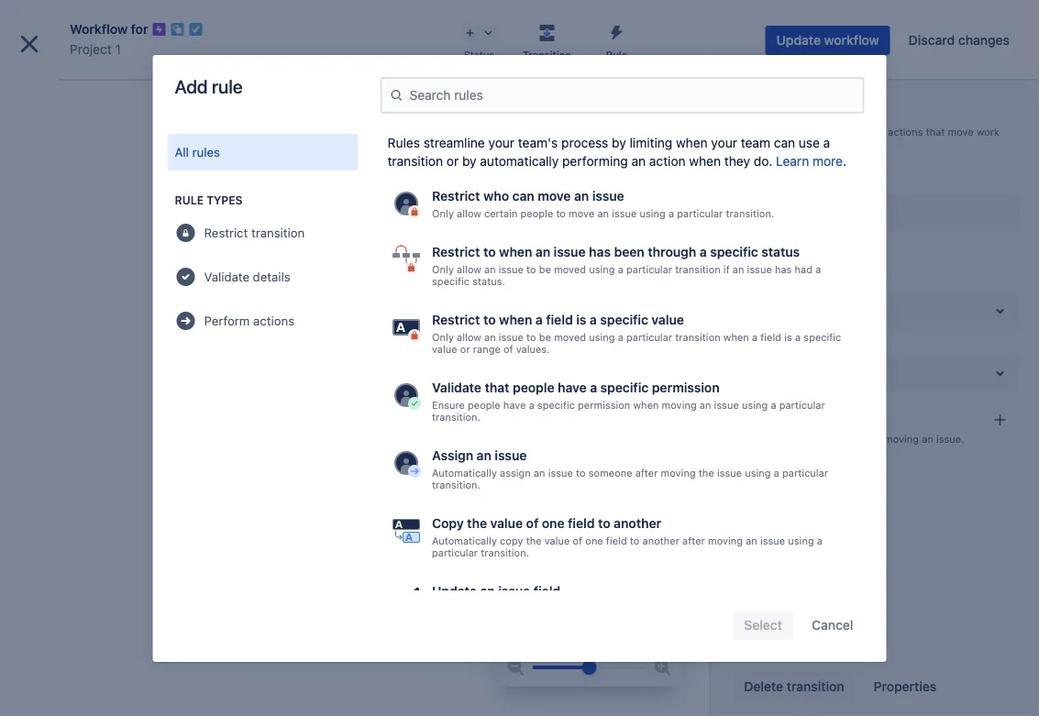 Task type: describe. For each thing, give the bounding box(es) containing it.
as
[[874, 126, 885, 138]]

restrict transition button
[[167, 215, 358, 251]]

discard changes button
[[898, 26, 1021, 55]]

0 vertical spatial another
[[613, 516, 661, 531]]

2 vertical spatial of
[[572, 535, 582, 547]]

workflow
[[70, 22, 128, 37]]

a right the to status
[[795, 331, 800, 343]]

a down values.
[[528, 399, 534, 411]]

rules
[[192, 145, 220, 160]]

learn
[[776, 154, 809, 169]]

from status element
[[734, 293, 1018, 329]]

1 vertical spatial people
[[512, 380, 554, 395]]

0 vertical spatial permission
[[651, 380, 719, 395]]

to up update an issue field button
[[629, 535, 639, 547]]

0 horizontal spatial your
[[488, 135, 515, 150]]

moving inside validate that people have a specific permission ensure people have a specific permission when moving an issue using a particular transition.
[[661, 399, 696, 411]]

from
[[734, 276, 758, 287]]

transition inside rules streamline your team's process by limiting when your team can use a transition or by automatically performing an action when they do.
[[387, 154, 443, 169]]

rules streamline your team's process by limiting when your team can use a transition or by automatically performing an action when they do.
[[387, 135, 830, 169]]

select a rule element
[[380, 178, 864, 637]]

add for add issue type
[[70, 377, 93, 392]]

value up copy
[[490, 516, 522, 531]]

who
[[483, 188, 509, 204]]

copy
[[499, 535, 523, 547]]

moving inside assign an issue automatically assign an issue to someone after moving the issue using a particular transition.
[[660, 467, 695, 479]]

certain
[[484, 207, 517, 219]]

through inside restrict to when an issue has been through a specific status only allow an issue to be moved using a particular transition if an issue has had a specific status.
[[647, 244, 696, 260]]

workflow for
[[70, 22, 148, 37]]

properties button
[[863, 672, 948, 702]]

rules for streamline
[[387, 135, 420, 150]]

can inside restrict who can move an issue only allow certain people to move an issue using a particular transition.
[[512, 188, 534, 204]]

a down restrict to when a field is a specific value only allow an issue to be moved using a particular transition when a field is a specific value or range of values.
[[589, 380, 597, 395]]

1 vertical spatial the
[[467, 516, 487, 531]]

rule types group
[[167, 178, 358, 347]]

issue inside copy the value of one field to another automatically copy the value of one field to another after moving an issue using a particular transition.
[[760, 535, 785, 547]]

zoom in image
[[651, 657, 673, 679]]

workflow
[[824, 33, 879, 48]]

perform actions button
[[167, 303, 358, 339]]

team
[[741, 135, 770, 150]]

specific down values.
[[537, 399, 574, 411]]

value down restrict to when an issue has been through a specific status only allow an issue to be moved using a particular transition if an issue has had a specific status.
[[651, 312, 684, 327]]

automatically inside assign an issue automatically assign an issue to someone after moving the issue using a particular transition.
[[432, 467, 497, 479]]

copy the value of one field to another automatically copy the value of one field to another after moving an issue using a particular transition.
[[432, 516, 822, 559]]

work
[[977, 126, 1000, 138]]

2 vertical spatial people
[[467, 399, 500, 411]]

add rule image
[[993, 413, 1007, 427]]

a left path
[[699, 244, 706, 260]]

jira software image
[[48, 14, 70, 36]]

can inside rules streamline your team's process by limiting when your team can use a transition or by automatically performing an action when they do.
[[774, 135, 795, 150]]

settings
[[93, 144, 141, 159]]

use
[[799, 135, 820, 150]]

project settings
[[48, 144, 141, 159]]

1 vertical spatial another
[[642, 535, 679, 547]]

create
[[571, 17, 611, 33]]

a inside restrict who can move an issue only allow certain people to move an issue using a particular transition.
[[668, 207, 674, 219]]

using inside restrict who can move an issue only allow certain people to move an issue using a particular transition.
[[639, 207, 665, 219]]

ensure
[[432, 399, 464, 411]]

assign an issue automatically assign an issue to someone after moving the issue using a particular transition.
[[432, 448, 828, 491]]

0 horizontal spatial one
[[541, 516, 564, 531]]

particular inside assign an issue automatically assign an issue to someone after moving the issue using a particular transition.
[[782, 467, 828, 479]]

status for to status
[[748, 338, 778, 350]]

particular inside restrict to when an issue has been through a specific status only allow an issue to be moved using a particular transition if an issue has had a specific status.
[[626, 263, 672, 275]]

transition. inside assign an issue automatically assign an issue to someone after moving the issue using a particular transition.
[[432, 479, 480, 491]]

allow inside restrict to when an issue has been through a specific status only allow an issue to be moved using a particular transition if an issue has had a specific status.
[[456, 263, 481, 275]]

transition button
[[512, 18, 582, 62]]

discard changes
[[909, 33, 1010, 48]]

your inside transition transitions connect statuses as actions that move work through your flow.
[[774, 140, 795, 152]]

moved inside restrict to when an issue has been through a specific status only allow an issue to be moved using a particular transition if an issue has had a specific status.
[[554, 263, 586, 275]]

a right the "in"
[[70, 652, 76, 665]]

particular inside validate that people have a specific permission ensure people have a specific permission when moving an issue using a particular transition.
[[779, 399, 825, 411]]

a up the help
[[770, 399, 776, 411]]

cancel
[[812, 618, 853, 633]]

moved inside restrict to when a field is a specific value only allow an issue to be moved using a particular transition when a field is a specific value or range of values.
[[554, 331, 586, 343]]

had
[[794, 263, 812, 275]]

transition for transition
[[523, 49, 571, 61]]

to
[[734, 338, 745, 350]]

been
[[614, 244, 644, 260]]

using inside copy the value of one field to another automatically copy the value of one field to another after moving an issue using a particular transition.
[[788, 535, 814, 547]]

specific left status.
[[432, 275, 469, 287]]

close workflow editor image
[[15, 29, 44, 59]]

update an issue field button
[[380, 573, 864, 637]]

delete transition button
[[733, 672, 855, 702]]

2 vertical spatial move
[[568, 207, 594, 219]]

only inside restrict to when a field is a specific value only allow an issue to be moved using a particular transition when a field is a specific value or range of values.
[[432, 331, 453, 343]]

learn more link
[[776, 154, 843, 169]]

to right the range
[[526, 331, 536, 343]]

restrict for restrict to when an issue has been through a specific status
[[432, 244, 480, 260]]

type
[[131, 377, 157, 392]]

1 vertical spatial move
[[537, 188, 570, 204]]

in
[[58, 652, 67, 665]]

you're
[[22, 652, 55, 665]]

actions inside button
[[253, 314, 294, 328]]

rule types
[[175, 193, 243, 206]]

when left they at the top right of page
[[689, 154, 721, 169]]

automatically inside copy the value of one field to another automatically copy the value of one field to another after moving an issue using a particular transition.
[[432, 535, 497, 547]]

update an issue field
[[432, 584, 560, 599]]

save
[[807, 433, 829, 445]]

restrict transition
[[204, 226, 305, 240]]

a inside copy the value of one field to another automatically copy the value of one field to another after moving an issue using a particular transition.
[[817, 535, 822, 547]]

restrict inside button
[[204, 226, 248, 240]]

performing
[[562, 154, 628, 169]]

a inside assign an issue automatically assign an issue to someone after moving the issue using a particular transition.
[[773, 467, 779, 479]]

types
[[207, 193, 243, 206]]

merge
[[742, 205, 780, 221]]

process
[[561, 135, 608, 150]]

to right status.
[[526, 263, 536, 275]]

to up status.
[[483, 244, 495, 260]]

when inside restrict to when an issue has been through a specific status only allow an issue to be moved using a particular transition if an issue has had a specific status.
[[499, 244, 532, 260]]

0 vertical spatial have
[[557, 380, 586, 395]]

1 vertical spatial has
[[774, 263, 791, 275]]

streamline
[[423, 135, 485, 150]]

1 horizontal spatial your
[[711, 135, 737, 150]]

cancel button
[[801, 611, 864, 640]]

assign
[[499, 467, 530, 479]]

for
[[131, 22, 148, 37]]

rules for help
[[734, 433, 760, 445]]

do.
[[754, 154, 772, 169]]

transition for transition transitions connect statuses as actions that move work through your flow.
[[733, 103, 813, 124]]

status
[[464, 49, 495, 61]]

validate that people have a specific permission ensure people have a specific permission when moving an issue using a particular transition.
[[432, 380, 825, 423]]

1 horizontal spatial is
[[784, 331, 792, 343]]

you're in a team-managed project
[[22, 652, 198, 665]]

an inside restrict to when a field is a specific value only allow an issue to be moved using a particular transition when a field is a specific value or range of values.
[[484, 331, 495, 343]]

when up values.
[[499, 312, 532, 327]]

when down from
[[723, 331, 749, 343]]

discard
[[909, 33, 955, 48]]

add issue type
[[70, 377, 157, 392]]

rule button
[[582, 18, 652, 62]]

path
[[734, 250, 763, 263]]

2 vertical spatial the
[[526, 535, 541, 547]]

project settings link
[[7, 133, 213, 170]]

to up the range
[[483, 312, 495, 327]]

transition inside restrict to when a field is a specific value only allow an issue to be moved using a particular transition when a field is a specific value or range of values.
[[675, 331, 720, 343]]

to status
[[734, 338, 778, 350]]

transition dialog
[[0, 0, 1039, 716]]

value left the range
[[432, 343, 457, 355]]

status.
[[472, 275, 505, 287]]

or inside restrict to when a field is a specific value only allow an issue to be moved using a particular transition when a field is a specific value or range of values.
[[460, 343, 470, 355]]

they
[[724, 154, 750, 169]]

issue inside restrict to when a field is a specific value only allow an issue to be moved using a particular transition when a field is a specific value or range of values.
[[498, 331, 523, 343]]

a right to
[[752, 331, 757, 343]]

particular inside copy the value of one field to another automatically copy the value of one field to another after moving an issue using a particular transition.
[[432, 547, 477, 559]]

1 vertical spatial rules
[[734, 414, 770, 427]]

Search field
[[691, 11, 874, 40]]

if
[[723, 263, 729, 275]]

create button
[[560, 11, 622, 40]]

issue inside validate that people have a specific permission ensure people have a specific permission when moving an issue using a particular transition.
[[714, 399, 738, 411]]

1 horizontal spatial one
[[585, 535, 603, 547]]

all
[[175, 145, 189, 160]]

changes
[[958, 33, 1010, 48]]

people inside restrict who can move an issue only allow certain people to move an issue using a particular transition.
[[520, 207, 553, 219]]



Task type: vqa. For each thing, say whether or not it's contained in the screenshot.
is
yes



Task type: locate. For each thing, give the bounding box(es) containing it.
when inside validate that people have a specific permission ensure people have a specific permission when moving an issue using a particular transition.
[[633, 399, 658, 411]]

1 horizontal spatial actions
[[888, 126, 923, 138]]

restrict inside restrict to when a field is a specific value only allow an issue to be moved using a particular transition when a field is a specific value or range of values.
[[432, 312, 480, 327]]

2 horizontal spatial of
[[572, 535, 582, 547]]

primary element
[[11, 0, 691, 51]]

1 be from the top
[[539, 263, 551, 275]]

one down someone
[[585, 535, 603, 547]]

automatically
[[480, 154, 559, 169]]

update inside the select a rule element
[[432, 584, 476, 599]]

1 vertical spatial one
[[585, 535, 603, 547]]

that
[[926, 126, 945, 138], [484, 380, 509, 395]]

actions down details
[[253, 314, 294, 328]]

be
[[539, 263, 551, 275], [539, 331, 551, 343]]

to inside assign an issue automatically assign an issue to someone after moving the issue using a particular transition.
[[576, 467, 585, 479]]

by
[[612, 135, 626, 150], [462, 154, 477, 169]]

create banner
[[0, 0, 1039, 51]]

particular down you
[[782, 467, 828, 479]]

when inside transition dialog
[[856, 433, 881, 445]]

add rule
[[175, 75, 243, 97]]

0 horizontal spatial actions
[[253, 314, 294, 328]]

0 vertical spatial of
[[503, 343, 513, 355]]

that down the range
[[484, 380, 509, 395]]

transitions
[[733, 126, 786, 138]]

0 horizontal spatial can
[[512, 188, 534, 204]]

2 horizontal spatial your
[[774, 140, 795, 152]]

0 vertical spatial through
[[733, 140, 771, 152]]

rule for rule
[[606, 49, 628, 61]]

people down values.
[[512, 380, 554, 395]]

only
[[432, 207, 453, 219], [432, 263, 453, 275], [432, 331, 453, 343]]

validate up ensure
[[432, 380, 481, 395]]

0 vertical spatial that
[[926, 126, 945, 138]]

another
[[613, 516, 661, 531], [642, 535, 679, 547]]

status inside restrict to when an issue has been through a specific status only allow an issue to be moved using a particular transition if an issue has had a specific status.
[[761, 244, 799, 260]]

a down been at the right
[[617, 263, 623, 275]]

0 vertical spatial after
[[635, 467, 658, 479]]

a right the use
[[823, 135, 830, 150]]

0 vertical spatial open image
[[989, 300, 1011, 322]]

2 only from the top
[[432, 263, 453, 275]]

allow inside restrict who can move an issue only allow certain people to move an issue using a particular transition.
[[456, 207, 481, 219]]

a down restrict to when an issue has been through a specific status only allow an issue to be moved using a particular transition if an issue has had a specific status.
[[589, 312, 596, 327]]

moved right values.
[[554, 331, 586, 343]]

specific down restrict to when an issue has been through a specific status only allow an issue to be moved using a particular transition if an issue has had a specific status.
[[600, 312, 648, 327]]

open image for 'from status' element
[[989, 300, 1011, 322]]

transition inside popup button
[[523, 49, 571, 61]]

0 horizontal spatial have
[[503, 399, 525, 411]]

0 vertical spatial only
[[432, 207, 453, 219]]

1 horizontal spatial has
[[774, 263, 791, 275]]

range
[[473, 343, 500, 355]]

field inside button
[[533, 584, 560, 599]]

0 vertical spatial moved
[[554, 263, 586, 275]]

specific down restrict to when a field is a specific value only allow an issue to be moved using a particular transition when a field is a specific value or range of values.
[[600, 380, 648, 395]]

0 vertical spatial rule
[[606, 49, 628, 61]]

you're in the workflow viewfinder, use the arrow keys to move it element
[[497, 539, 681, 649]]

1 moved from the top
[[554, 263, 586, 275]]

rules up the help
[[734, 414, 770, 427]]

learn more .
[[776, 154, 847, 169]]

through inside transition transitions connect statuses as actions that move work through your flow.
[[733, 140, 771, 152]]

add inside dialog
[[175, 75, 208, 97]]

1 vertical spatial be
[[539, 331, 551, 343]]

team-
[[79, 652, 110, 665]]

transition inside restrict to when an issue has been through a specific status only allow an issue to be moved using a particular transition if an issue has had a specific status.
[[675, 263, 720, 275]]

has left been at the right
[[588, 244, 610, 260]]

validate up perform
[[204, 270, 249, 284]]

1 vertical spatial or
[[460, 343, 470, 355]]

0 horizontal spatial that
[[484, 380, 509, 395]]

add rule dialog
[[153, 55, 886, 662]]

moved
[[554, 263, 586, 275], [554, 331, 586, 343]]

restrict inside restrict to when an issue has been through a specific status only allow an issue to be moved using a particular transition if an issue has had a specific status.
[[432, 244, 480, 260]]

moving inside transition dialog
[[884, 433, 919, 445]]

open image
[[989, 300, 1011, 322], [989, 362, 1011, 384]]

rule for rule types
[[175, 193, 204, 206]]

using inside assign an issue automatically assign an issue to someone after moving the issue using a particular transition.
[[744, 467, 770, 479]]

to
[[556, 207, 565, 219], [483, 244, 495, 260], [526, 263, 536, 275], [483, 312, 495, 327], [526, 331, 536, 343], [576, 467, 585, 479], [598, 516, 610, 531], [629, 535, 639, 547]]

1 horizontal spatial permission
[[651, 380, 719, 395]]

2 allow from the top
[[456, 263, 481, 275]]

from status
[[734, 276, 791, 287]]

a up validate that people have a specific permission ensure people have a specific permission when moving an issue using a particular transition.
[[617, 331, 623, 343]]

rule
[[606, 49, 628, 61], [175, 193, 204, 206]]

validate for that
[[432, 380, 481, 395]]

project 1 link
[[70, 39, 121, 61]]

only inside restrict to when an issue has been through a specific status only allow an issue to be moved using a particular transition if an issue has had a specific status.
[[432, 263, 453, 275]]

perform
[[204, 314, 250, 328]]

through right been at the right
[[647, 244, 696, 260]]

transition. inside restrict who can move an issue only allow certain people to move an issue using a particular transition.
[[725, 207, 774, 219]]

through
[[733, 140, 771, 152], [647, 244, 696, 260]]

update left workflow
[[776, 33, 821, 48]]

transition up transitions
[[733, 103, 813, 124]]

2 moved from the top
[[554, 331, 586, 343]]

2 vertical spatial status
[[748, 338, 778, 350]]

issue
[[592, 188, 624, 204], [611, 207, 636, 219], [553, 244, 585, 260], [498, 263, 523, 275], [747, 263, 772, 275], [498, 331, 523, 343], [97, 377, 127, 392], [714, 399, 738, 411], [494, 448, 526, 463], [548, 467, 573, 479], [717, 467, 742, 479], [760, 535, 785, 547], [498, 584, 530, 599]]

project inside the project 1 link
[[70, 42, 112, 57]]

2 open image from the top
[[989, 362, 1011, 384]]

1 horizontal spatial that
[[926, 126, 945, 138]]

of down the "assign"
[[526, 516, 538, 531]]

issue.
[[936, 433, 964, 445]]

2 vertical spatial only
[[432, 331, 453, 343]]

or inside rules streamline your team's process by limiting when your team can use a transition or by automatically performing an action when they do.
[[447, 154, 459, 169]]

of right copy
[[572, 535, 582, 547]]

1 vertical spatial validate
[[432, 380, 481, 395]]

3 allow from the top
[[456, 331, 481, 343]]

rules
[[387, 135, 420, 150], [734, 414, 770, 427], [734, 433, 760, 445]]

validate inside button
[[204, 270, 249, 284]]

when up status.
[[499, 244, 532, 260]]

0 horizontal spatial has
[[588, 244, 610, 260]]

rules help you save time when moving an issue.
[[734, 433, 964, 445]]

restrict
[[432, 188, 480, 204], [204, 226, 248, 240], [432, 244, 480, 260], [432, 312, 480, 327]]

actions right as
[[888, 126, 923, 138]]

2 vertical spatial rules
[[734, 433, 760, 445]]

specific down 'from status' element
[[803, 331, 841, 343]]

0 vertical spatial project
[[70, 42, 112, 57]]

0 vertical spatial update
[[776, 33, 821, 48]]

managed
[[110, 652, 158, 665]]

moved down restrict who can move an issue only allow certain people to move an issue using a particular transition.
[[554, 263, 586, 275]]

0 horizontal spatial is
[[576, 312, 586, 327]]

one
[[541, 516, 564, 531], [585, 535, 603, 547]]

2 automatically from the top
[[432, 535, 497, 547]]

validate inside validate that people have a specific permission ensure people have a specific permission when moving an issue using a particular transition.
[[432, 380, 481, 395]]

transition left "if"
[[675, 263, 720, 275]]

particular down copy
[[432, 547, 477, 559]]

1 vertical spatial automatically
[[432, 535, 497, 547]]

restrict left the "who"
[[432, 188, 480, 204]]

when right time
[[856, 433, 881, 445]]

1 horizontal spatial or
[[460, 343, 470, 355]]

update for update workflow
[[776, 33, 821, 48]]

an
[[631, 154, 646, 169], [574, 188, 589, 204], [597, 207, 609, 219], [535, 244, 550, 260], [484, 263, 495, 275], [732, 263, 744, 275], [484, 331, 495, 343], [699, 399, 711, 411], [922, 433, 934, 445], [476, 448, 491, 463], [533, 467, 545, 479], [745, 535, 757, 547], [480, 584, 495, 599]]

connect
[[789, 126, 828, 138]]

0 horizontal spatial by
[[462, 154, 477, 169]]

of
[[503, 343, 513, 355], [526, 516, 538, 531], [572, 535, 582, 547]]

of inside restrict to when a field is a specific value only allow an issue to be moved using a particular transition when a field is a specific value or range of values.
[[503, 343, 513, 355]]

specific up "if"
[[710, 244, 758, 260]]

the inside assign an issue automatically assign an issue to someone after moving the issue using a particular transition.
[[698, 467, 714, 479]]

permission
[[651, 380, 719, 395], [577, 399, 630, 411]]

actions
[[888, 126, 923, 138], [253, 314, 294, 328]]

Zoom level range field
[[532, 649, 646, 686]]

moving inside copy the value of one field to another automatically copy the value of one field to another after moving an issue using a particular transition.
[[708, 535, 742, 547]]

particular inside restrict who can move an issue only allow certain people to move an issue using a particular transition.
[[677, 207, 723, 219]]

is down restrict to when an issue has been through a specific status only allow an issue to be moved using a particular transition if an issue has had a specific status.
[[576, 312, 586, 327]]

all rules
[[175, 145, 220, 160]]

add inside button
[[70, 377, 93, 392]]

0 vertical spatial automatically
[[432, 467, 497, 479]]

validate for details
[[204, 270, 249, 284]]

be inside restrict to when a field is a specific value only allow an issue to be moved using a particular transition when a field is a specific value or range of values.
[[539, 331, 551, 343]]

1 horizontal spatial by
[[612, 135, 626, 150]]

actions inside transition transitions connect statuses as actions that move work through your flow.
[[888, 126, 923, 138]]

rules left streamline
[[387, 135, 420, 150]]

to status element
[[734, 355, 1018, 391]]

a up the cancel
[[817, 535, 822, 547]]

transition. inside copy the value of one field to another automatically copy the value of one field to another after moving an issue using a particular transition.
[[480, 547, 529, 559]]

rule inside popup button
[[606, 49, 628, 61]]

transition inside button
[[787, 679, 844, 694]]

your up automatically
[[488, 135, 515, 150]]

transition inside button
[[251, 226, 305, 240]]

automatically down assign
[[432, 467, 497, 479]]

add for add rule
[[175, 75, 208, 97]]

0 vertical spatial transition
[[523, 49, 571, 61]]

1 horizontal spatial validate
[[432, 380, 481, 395]]

that left work
[[926, 126, 945, 138]]

details
[[253, 270, 290, 284]]

specific
[[710, 244, 758, 260], [432, 275, 469, 287], [600, 312, 648, 327], [803, 331, 841, 343], [600, 380, 648, 395], [537, 399, 574, 411]]

using inside validate that people have a specific permission ensure people have a specific permission when moving an issue using a particular transition.
[[741, 399, 767, 411]]

to inside restrict who can move an issue only allow certain people to move an issue using a particular transition.
[[556, 207, 565, 219]]

time
[[832, 433, 853, 445]]

restrict up the range
[[432, 312, 480, 327]]

0 vertical spatial actions
[[888, 126, 923, 138]]

restrict for restrict to when a field is a specific value
[[432, 312, 480, 327]]

update workflow
[[776, 33, 879, 48]]

only left certain
[[432, 207, 453, 219]]

restrict to when an issue has been through a specific status only allow an issue to be moved using a particular transition if an issue has had a specific status.
[[432, 244, 821, 287]]

0 vertical spatial project
[[104, 100, 141, 113]]

move inside transition transitions connect statuses as actions that move work through your flow.
[[948, 126, 974, 138]]

copy
[[432, 516, 463, 531]]

team's
[[518, 135, 558, 150]]

or down streamline
[[447, 154, 459, 169]]

open image for 'to status' element
[[989, 362, 1011, 384]]

using down been at the right
[[589, 263, 615, 275]]

particular down the action
[[677, 207, 723, 219]]

permission down restrict to when a field is a specific value only allow an issue to be moved using a particular transition when a field is a specific value or range of values.
[[651, 380, 719, 395]]

your up learn
[[774, 140, 795, 152]]

transition. down assign
[[432, 479, 480, 491]]

when up the action
[[676, 135, 708, 150]]

1 horizontal spatial transition
[[733, 103, 813, 124]]

validate details button
[[167, 259, 358, 295]]

1 open image from the top
[[989, 300, 1011, 322]]

only left status.
[[432, 263, 453, 275]]

restrict down types
[[204, 226, 248, 240]]

transition inside transition transitions connect statuses as actions that move work through your flow.
[[733, 103, 813, 124]]

using
[[639, 207, 665, 219], [589, 263, 615, 275], [589, 331, 615, 343], [741, 399, 767, 411], [744, 467, 770, 479], [788, 535, 814, 547]]

people
[[520, 207, 553, 219], [512, 380, 554, 395], [467, 399, 500, 411]]

validate
[[204, 270, 249, 284], [432, 380, 481, 395]]

using up been at the right
[[639, 207, 665, 219]]

1 horizontal spatial after
[[682, 535, 705, 547]]

an inside button
[[480, 584, 495, 599]]

only left the range
[[432, 331, 453, 343]]

be inside restrict to when an issue has been through a specific status only allow an issue to be moved using a particular transition if an issue has had a specific status.
[[539, 263, 551, 275]]

open image inside 'to status' element
[[989, 362, 1011, 384]]

transition transitions connect statuses as actions that move work through your flow.
[[733, 103, 1000, 152]]

1 vertical spatial permission
[[577, 399, 630, 411]]

1 horizontal spatial through
[[733, 140, 771, 152]]

0 vertical spatial move
[[948, 126, 974, 138]]

an inside copy the value of one field to another automatically copy the value of one field to another after moving an issue using a particular transition.
[[745, 535, 757, 547]]

transition. up update an issue field
[[480, 547, 529, 559]]

a up values.
[[535, 312, 542, 327]]

using down the help
[[744, 467, 770, 479]]

1 vertical spatial add
[[70, 377, 93, 392]]

2 vertical spatial allow
[[456, 331, 481, 343]]

0 horizontal spatial project
[[104, 100, 141, 113]]

values.
[[516, 343, 549, 355]]

move down automatically
[[537, 188, 570, 204]]

a down the help
[[773, 467, 779, 479]]

has
[[588, 244, 610, 260], [774, 263, 791, 275]]

delete
[[744, 679, 783, 694]]

1 horizontal spatial project
[[161, 652, 198, 665]]

after inside copy the value of one field to another automatically copy the value of one field to another after moving an issue using a particular transition.
[[682, 535, 705, 547]]

rule inside group
[[175, 193, 204, 206]]

0 horizontal spatial transition
[[523, 49, 571, 61]]

using inside restrict to when a field is a specific value only allow an issue to be moved using a particular transition when a field is a specific value or range of values.
[[589, 331, 615, 343]]

can right the "who"
[[512, 188, 534, 204]]

flow.
[[798, 140, 820, 152]]

2 horizontal spatial the
[[698, 467, 714, 479]]

restrict inside restrict who can move an issue only allow certain people to move an issue using a particular transition.
[[432, 188, 480, 204]]

add
[[175, 75, 208, 97], [70, 377, 93, 392]]

1 horizontal spatial the
[[526, 535, 541, 547]]

that inside validate that people have a specific permission ensure people have a specific permission when moving an issue using a particular transition.
[[484, 380, 509, 395]]

Search rules text field
[[404, 79, 855, 112]]

1 vertical spatial project
[[161, 652, 198, 665]]

using up the help
[[741, 399, 767, 411]]

project inside project settings link
[[48, 144, 90, 159]]

0 vertical spatial people
[[520, 207, 553, 219]]

an inside validate that people have a specific permission ensure people have a specific permission when moving an issue using a particular transition.
[[699, 399, 711, 411]]

after inside assign an issue automatically assign an issue to someone after moving the issue using a particular transition.
[[635, 467, 658, 479]]

zoom out image
[[505, 657, 527, 679]]

1 horizontal spatial update
[[776, 33, 821, 48]]

move down the performing
[[568, 207, 594, 219]]

restrict who can move an issue only allow certain people to move an issue using a particular transition.
[[432, 188, 774, 219]]

an inside dialog
[[922, 433, 934, 445]]

you
[[787, 433, 804, 445]]

1 vertical spatial of
[[526, 516, 538, 531]]

project for project 1
[[70, 42, 112, 57]]

software
[[55, 100, 101, 113]]

1 horizontal spatial have
[[557, 380, 586, 395]]

particular
[[677, 207, 723, 219], [626, 263, 672, 275], [626, 331, 672, 343], [779, 399, 825, 411], [782, 467, 828, 479], [432, 547, 477, 559]]

field
[[545, 312, 572, 327], [760, 331, 781, 343], [567, 516, 594, 531], [606, 535, 627, 547], [533, 584, 560, 599]]

issue inside add issue type button
[[97, 377, 127, 392]]

0 vertical spatial allow
[[456, 207, 481, 219]]

value right copy
[[544, 535, 569, 547]]

limiting
[[630, 135, 672, 150]]

0 vertical spatial validate
[[204, 270, 249, 284]]

transition. up assign
[[432, 411, 480, 423]]

project for project settings
[[48, 144, 90, 159]]

1 vertical spatial actions
[[253, 314, 294, 328]]

1 vertical spatial can
[[512, 188, 534, 204]]

a down the action
[[668, 207, 674, 219]]

update inside transition dialog
[[776, 33, 821, 48]]

transition. up path
[[725, 207, 774, 219]]

rules inside rules streamline your team's process by limiting when your team can use a transition or by automatically performing an action when they do.
[[387, 135, 420, 150]]

1 vertical spatial rule
[[175, 193, 204, 206]]

software project
[[55, 100, 141, 113]]

automatically
[[432, 467, 497, 479], [432, 535, 497, 547]]

allow inside restrict to when a field is a specific value only allow an issue to be moved using a particular transition when a field is a specific value or range of values.
[[456, 331, 481, 343]]

that inside transition transitions connect statuses as actions that move work through your flow.
[[926, 126, 945, 138]]

1 vertical spatial by
[[462, 154, 477, 169]]

someone
[[588, 467, 632, 479]]

0 vertical spatial add
[[175, 75, 208, 97]]

using inside restrict to when an issue has been through a specific status only allow an issue to be moved using a particular transition if an issue has had a specific status.
[[589, 263, 615, 275]]

0 horizontal spatial of
[[503, 343, 513, 355]]

1 vertical spatial transition
[[733, 103, 813, 124]]

.
[[843, 154, 847, 169]]

0 vertical spatial is
[[576, 312, 586, 327]]

transition down streamline
[[387, 154, 443, 169]]

all rules button
[[167, 134, 358, 171]]

0 vertical spatial status
[[761, 244, 799, 260]]

an inside rules streamline your team's process by limiting when your team can use a transition or by automatically performing an action when they do.
[[631, 154, 646, 169]]

through down transitions
[[733, 140, 771, 152]]

0 horizontal spatial update
[[432, 584, 476, 599]]

can
[[774, 135, 795, 150], [512, 188, 534, 204]]

more
[[813, 154, 843, 169]]

0 horizontal spatial through
[[647, 244, 696, 260]]

0 vertical spatial by
[[612, 135, 626, 150]]

validate details
[[204, 270, 290, 284]]

0 horizontal spatial rule
[[175, 193, 204, 206]]

particular inside restrict to when a field is a specific value only allow an issue to be moved using a particular transition when a field is a specific value or range of values.
[[626, 331, 672, 343]]

1 vertical spatial project
[[48, 144, 90, 159]]

rules left the help
[[734, 433, 760, 445]]

project right managed
[[161, 652, 198, 665]]

1 vertical spatial allow
[[456, 263, 481, 275]]

status for from status
[[761, 276, 791, 287]]

delete transition
[[744, 679, 844, 694]]

allow left certain
[[456, 207, 481, 219]]

transition right delete
[[787, 679, 844, 694]]

transition left to
[[675, 331, 720, 343]]

when up assign an issue automatically assign an issue to someone after moving the issue using a particular transition.
[[633, 399, 658, 411]]

using up the cancel
[[788, 535, 814, 547]]

add issue type group
[[7, 177, 213, 414]]

0 horizontal spatial the
[[467, 516, 487, 531]]

3 only from the top
[[432, 331, 453, 343]]

a inside rules streamline your team's process by limiting when your team can use a transition or by automatically performing an action when they do.
[[823, 135, 830, 150]]

1 vertical spatial have
[[503, 399, 525, 411]]

permission up someone
[[577, 399, 630, 411]]

0 vertical spatial can
[[774, 135, 795, 150]]

0 vertical spatial rules
[[387, 135, 420, 150]]

1 automatically from the top
[[432, 467, 497, 479]]

restrict for restrict who can move an issue
[[432, 188, 480, 204]]

1 allow from the top
[[456, 207, 481, 219]]

2 be from the top
[[539, 331, 551, 343]]

only inside restrict who can move an issue only allow certain people to move an issue using a particular transition.
[[432, 207, 453, 219]]

transition up details
[[251, 226, 305, 240]]

update for update an issue field
[[432, 584, 476, 599]]

open image inside 'from status' element
[[989, 300, 1011, 322]]

project right software on the left
[[104, 100, 141, 113]]

rule
[[212, 75, 243, 97]]

update workflow button
[[765, 26, 890, 55]]

0 horizontal spatial permission
[[577, 399, 630, 411]]

people right certain
[[520, 207, 553, 219]]

allow down status.
[[456, 331, 481, 343]]

add issue type button
[[7, 366, 213, 403]]

project
[[104, 100, 141, 113], [161, 652, 198, 665]]

status right from
[[761, 276, 791, 287]]

1 horizontal spatial of
[[526, 516, 538, 531]]

1
[[115, 42, 121, 57]]

transition.
[[725, 207, 774, 219], [432, 411, 480, 423], [432, 479, 480, 491], [480, 547, 529, 559]]

0 horizontal spatial after
[[635, 467, 658, 479]]

issue inside update an issue field button
[[498, 584, 530, 599]]

to right certain
[[556, 207, 565, 219]]

filter rules group
[[167, 134, 358, 347]]

1 vertical spatial that
[[484, 380, 509, 395]]

one up "you're in the workflow viewfinder, use the arrow keys to move it" element
[[541, 516, 564, 531]]

using up validate that people have a specific permission ensure people have a specific permission when moving an issue using a particular transition.
[[589, 331, 615, 343]]

your
[[488, 135, 515, 150], [711, 135, 737, 150], [774, 140, 795, 152]]

status up had in the top of the page
[[761, 244, 799, 260]]

0 horizontal spatial or
[[447, 154, 459, 169]]

0 vertical spatial has
[[588, 244, 610, 260]]

to down someone
[[598, 516, 610, 531]]

by down streamline
[[462, 154, 477, 169]]

0 horizontal spatial add
[[70, 377, 93, 392]]

1 horizontal spatial add
[[175, 75, 208, 97]]

1 horizontal spatial can
[[774, 135, 795, 150]]

update
[[776, 33, 821, 48], [432, 584, 476, 599]]

1 vertical spatial through
[[647, 244, 696, 260]]

transition. inside validate that people have a specific permission ensure people have a specific permission when moving an issue using a particular transition.
[[432, 411, 480, 423]]

a right had in the top of the page
[[815, 263, 821, 275]]

1 vertical spatial after
[[682, 535, 705, 547]]

jira software image
[[48, 14, 70, 36]]

1 vertical spatial is
[[784, 331, 792, 343]]

has left had in the top of the page
[[774, 263, 791, 275]]

1 only from the top
[[432, 207, 453, 219]]

automatically down copy
[[432, 535, 497, 547]]



